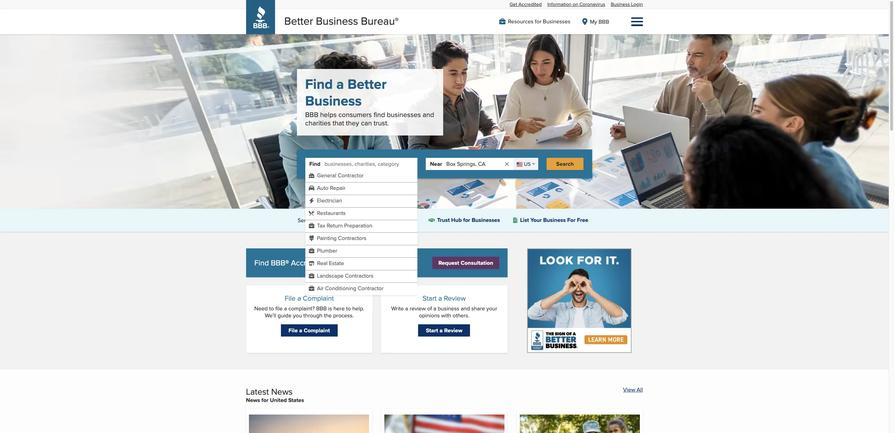 Task type: vqa. For each thing, say whether or not it's contained in the screenshot.
the services
yes



Task type: locate. For each thing, give the bounding box(es) containing it.
process.
[[333, 311, 354, 319]]

real estate button
[[317, 259, 344, 267], [317, 259, 344, 267]]

we'll
[[265, 311, 276, 319]]

trust right can
[[399, 257, 416, 268]]

2 vertical spatial bbb
[[316, 305, 327, 313]]

real estate
[[317, 259, 344, 267]]

start inside start a review write a review of a business and share your opinions with others.
[[423, 293, 437, 303]]

search
[[557, 160, 574, 168]]

0 vertical spatial get accredited
[[510, 1, 542, 8]]

2 vertical spatial businesses
[[330, 257, 368, 268]]

a up business
[[439, 293, 442, 303]]

0 vertical spatial bbb
[[599, 18, 610, 26]]

here
[[334, 305, 345, 313]]

view all link
[[624, 386, 643, 394]]

1 horizontal spatial trust
[[438, 216, 450, 224]]

1 horizontal spatial better
[[348, 74, 387, 94]]

contractor up help.
[[358, 284, 384, 292]]

1 vertical spatial businesses
[[472, 216, 500, 224]]

file inside file a complaint need to file a complaint? bbb is here to help. we'll guide you through the process.
[[285, 293, 296, 303]]

to left file
[[269, 305, 274, 313]]

find a better business bbb helps consumers find businesses and charities that they can trust.
[[305, 74, 434, 128]]

others.
[[453, 311, 470, 319]]

on
[[573, 1, 579, 8]]

find
[[305, 74, 333, 94], [310, 160, 321, 168], [255, 257, 269, 268]]

0 horizontal spatial trust
[[399, 257, 416, 268]]

look for it. the sign of a better business. click to learn more. image
[[528, 249, 632, 353]]

2 horizontal spatial accredited
[[519, 1, 542, 8]]

for
[[568, 216, 576, 224]]

trust hub for businesses link
[[426, 214, 503, 226]]

business
[[438, 305, 460, 313]]

review for start a review
[[445, 326, 463, 334]]

real
[[317, 259, 328, 267]]

restaurants button
[[317, 209, 346, 217], [317, 209, 346, 217]]

0 horizontal spatial get accredited link
[[368, 215, 419, 226]]

2 to from the left
[[346, 305, 351, 313]]

resources
[[508, 17, 534, 25]]

contractors for painting contractors
[[338, 234, 367, 242]]

0 vertical spatial get
[[510, 1, 518, 8]]

trust
[[438, 216, 450, 224], [399, 257, 416, 268]]

0 vertical spatial review
[[444, 293, 466, 303]]

start down opinions
[[426, 326, 439, 334]]

start for start a review write a review of a business and share your opinions with others.
[[423, 293, 437, 303]]

review up business
[[444, 293, 466, 303]]

latest news news for united states
[[246, 385, 304, 404]]

find for businesses
[[255, 257, 269, 268]]

complaint for file a complaint need to file a complaint? bbb is here to help. we'll guide you through the process.
[[303, 293, 334, 303]]

a right write
[[406, 305, 409, 313]]

auto repair button
[[317, 184, 346, 192], [317, 184, 346, 192]]

get accredited link
[[510, 1, 542, 8], [368, 215, 419, 226]]

1 horizontal spatial businesses
[[472, 216, 500, 224]]

2 vertical spatial find
[[255, 257, 269, 268]]

search button
[[547, 158, 584, 170]]

and inside start a review write a review of a business and share your opinions with others.
[[461, 305, 470, 313]]

find up the general
[[310, 160, 321, 168]]

request
[[439, 259, 460, 267]]

businesses for find bbb® accredited businesses you can trust
[[330, 257, 368, 268]]

1 vertical spatial trust
[[399, 257, 416, 268]]

businesses down information
[[543, 17, 571, 25]]

landscape
[[317, 272, 344, 280]]

the
[[324, 311, 332, 319]]

file down you
[[289, 326, 298, 334]]

and for review
[[461, 305, 470, 313]]

estate
[[329, 259, 344, 267]]

1 vertical spatial complaint
[[304, 326, 330, 334]]

review inside start a review write a review of a business and share your opinions with others.
[[444, 293, 466, 303]]

plumber
[[317, 247, 338, 255]]

businesses for trust hub for businesses
[[472, 216, 500, 224]]

login
[[632, 1, 643, 8]]

and
[[423, 109, 434, 120], [461, 305, 470, 313]]

complaint down through
[[304, 326, 330, 334]]

file for file a complaint need to file a complaint? bbb is here to help. we'll guide you through the process.
[[285, 293, 296, 303]]

1 horizontal spatial to
[[346, 305, 351, 313]]

list your business for free link
[[510, 215, 592, 226]]

a down with
[[440, 326, 443, 334]]

get up resources
[[510, 1, 518, 8]]

us
[[524, 160, 531, 168]]

opinions
[[419, 311, 440, 319]]

preparation
[[344, 222, 373, 230]]

bbb
[[599, 18, 610, 26], [305, 109, 319, 120], [316, 305, 327, 313]]

start up "of"
[[423, 293, 437, 303]]

consultation
[[461, 259, 494, 267]]

news left united
[[246, 396, 260, 404]]

contractors down preparation
[[338, 234, 367, 242]]

contractors for landscape contractors
[[345, 272, 374, 280]]

0 horizontal spatial and
[[423, 109, 434, 120]]

accredited
[[519, 1, 542, 8], [389, 216, 416, 224], [291, 257, 328, 268]]

1 horizontal spatial and
[[461, 305, 470, 313]]

complaint down air
[[303, 293, 334, 303]]

clear search image
[[504, 161, 510, 167]]

find
[[374, 109, 385, 120]]

bbb left the is at the bottom of page
[[316, 305, 327, 313]]

find up helps
[[305, 74, 333, 94]]

news
[[271, 385, 293, 398], [246, 396, 260, 404]]

0 vertical spatial find
[[305, 74, 333, 94]]

businesses up landscape contractors at bottom
[[330, 257, 368, 268]]

restaurants
[[317, 209, 346, 217]]

start a review link
[[419, 324, 471, 337]]

my
[[590, 18, 598, 26]]

electrician
[[317, 197, 342, 205]]

1 horizontal spatial accredited
[[389, 216, 416, 224]]

get accredited link for the information on coronavirus link
[[510, 1, 542, 8]]

0 vertical spatial start
[[423, 293, 437, 303]]

0 horizontal spatial to
[[269, 305, 274, 313]]

review
[[444, 293, 466, 303], [445, 326, 463, 334]]

to right here
[[346, 305, 351, 313]]

bbb left helps
[[305, 109, 319, 120]]

to
[[269, 305, 274, 313], [346, 305, 351, 313]]

guide
[[278, 311, 292, 319]]

get accredited link for trust hub for businesses 'link'
[[368, 215, 419, 226]]

news right latest
[[271, 385, 293, 398]]

businesses
[[387, 109, 421, 120]]

file
[[285, 293, 296, 303], [289, 326, 298, 334]]

bbb®
[[271, 257, 289, 268]]

request consultation link
[[433, 257, 500, 269]]

complaint inside file a complaint need to file a complaint? bbb is here to help. we'll guide you through the process.
[[303, 293, 334, 303]]

tax return preparation button
[[317, 222, 373, 230], [317, 222, 373, 230]]

0 vertical spatial contractors
[[338, 234, 367, 242]]

1 vertical spatial contractors
[[345, 272, 374, 280]]

contractors up air conditioning contractor at left bottom
[[345, 272, 374, 280]]

1 vertical spatial bbb
[[305, 109, 319, 120]]

electrician button
[[317, 197, 342, 205], [317, 197, 342, 205]]

1 vertical spatial get accredited link
[[368, 215, 419, 226]]

businesses right hub at right
[[472, 216, 500, 224]]

a group of young professionals reviewing sheets of graphs and charts. at the head of the table sits an older man overseeing the meeting. image
[[0, 34, 890, 209]]

1 horizontal spatial get accredited
[[510, 1, 542, 8]]

your
[[487, 305, 498, 313]]

you
[[293, 311, 302, 319]]

and inside 'find a better business bbb helps consumers find businesses and charities that they can trust.'
[[423, 109, 434, 120]]

bbb inside file a complaint need to file a complaint? bbb is here to help. we'll guide you through the process.
[[316, 305, 327, 313]]

a
[[337, 74, 344, 94], [298, 293, 301, 303], [439, 293, 442, 303], [284, 305, 287, 313], [406, 305, 409, 313], [434, 305, 437, 313], [299, 326, 303, 334], [440, 326, 443, 334]]

1 vertical spatial accredited
[[389, 216, 416, 224]]

file up complaint?
[[285, 293, 296, 303]]

of
[[428, 305, 432, 313]]

1 vertical spatial review
[[445, 326, 463, 334]]

a right "of"
[[434, 305, 437, 313]]

review down with
[[445, 326, 463, 334]]

tax
[[317, 222, 326, 230]]

businesses inside 'link'
[[472, 216, 500, 224]]

find inside 'find a better business bbb helps consumers find businesses and charities that they can trust.'
[[305, 74, 333, 94]]

1 vertical spatial and
[[461, 305, 470, 313]]

0 vertical spatial file
[[285, 293, 296, 303]]

0 vertical spatial trust
[[438, 216, 450, 224]]

painting contractors button
[[317, 234, 367, 242], [317, 234, 367, 242]]

0 horizontal spatial news
[[246, 396, 260, 404]]

1 vertical spatial get accredited
[[379, 216, 416, 224]]

for left return
[[320, 216, 327, 224]]

2 horizontal spatial businesses
[[543, 17, 571, 25]]

1 vertical spatial file
[[289, 326, 298, 334]]

0 vertical spatial get accredited link
[[510, 1, 542, 8]]

get right preparation
[[379, 216, 388, 224]]

1 horizontal spatial get accredited link
[[510, 1, 542, 8]]

1 vertical spatial better
[[348, 74, 387, 94]]

trust left hub at right
[[438, 216, 450, 224]]

bbb right my
[[599, 18, 610, 26]]

1 vertical spatial find
[[310, 160, 321, 168]]

african american active duty military man holding young daughter smiling with wife image
[[520, 415, 641, 433]]

0 vertical spatial and
[[423, 109, 434, 120]]

a up helps
[[337, 74, 344, 94]]

0 horizontal spatial get
[[379, 216, 388, 224]]

free
[[577, 216, 589, 224]]

for left united
[[262, 396, 269, 404]]

start a review write a review of a business and share your opinions with others.
[[392, 293, 498, 319]]

trust hub for businesses
[[438, 216, 500, 224]]

all
[[637, 386, 643, 394]]

1 horizontal spatial get
[[510, 1, 518, 8]]

businesses
[[543, 17, 571, 25], [472, 216, 500, 224], [330, 257, 368, 268]]

my bbb button
[[582, 18, 610, 26]]

view
[[624, 386, 636, 394]]

start
[[423, 293, 437, 303], [426, 326, 439, 334]]

2 vertical spatial accredited
[[291, 257, 328, 268]]

0 horizontal spatial better
[[285, 13, 313, 29]]

Find search field
[[325, 158, 418, 170]]

0 vertical spatial businesses
[[543, 17, 571, 25]]

contractor up repair
[[338, 172, 364, 180]]

complaint
[[303, 293, 334, 303], [304, 326, 330, 334]]

for
[[535, 17, 542, 25], [464, 216, 471, 224], [320, 216, 327, 224], [262, 396, 269, 404]]

1 vertical spatial start
[[426, 326, 439, 334]]

for right hub at right
[[464, 216, 471, 224]]

0 vertical spatial accredited
[[519, 1, 542, 8]]

get
[[510, 1, 518, 8], [379, 216, 388, 224]]

file a complaint
[[289, 326, 330, 334]]

find left bbb®
[[255, 257, 269, 268]]

0 vertical spatial contractor
[[338, 172, 364, 180]]

and right businesses on the left top of the page
[[423, 109, 434, 120]]

0 horizontal spatial businesses
[[330, 257, 368, 268]]

0 vertical spatial complaint
[[303, 293, 334, 303]]

coronavirus
[[580, 1, 606, 8]]

with
[[442, 311, 452, 319]]

a down you
[[299, 326, 303, 334]]

and left share
[[461, 305, 470, 313]]



Task type: describe. For each thing, give the bounding box(es) containing it.
a inside 'find a better business bbb helps consumers find businesses and charities that they can trust.'
[[337, 74, 344, 94]]

information on coronavirus
[[548, 1, 606, 8]]

better inside 'find a better business bbb helps consumers find businesses and charities that they can trust.'
[[348, 74, 387, 94]]

united
[[270, 396, 287, 404]]

painting contractors
[[317, 234, 367, 242]]

information
[[548, 1, 572, 8]]

a up complaint?
[[298, 293, 301, 303]]

consumers
[[339, 109, 372, 120]]

air
[[317, 284, 324, 292]]

1 vertical spatial contractor
[[358, 284, 384, 292]]

a right file
[[284, 305, 287, 313]]

1 vertical spatial get
[[379, 216, 388, 224]]

review for start a review write a review of a business and share your opinions with others.
[[444, 293, 466, 303]]

share
[[472, 305, 485, 313]]

trust inside 'link'
[[438, 216, 450, 224]]

0 vertical spatial better
[[285, 13, 313, 29]]

view all
[[624, 386, 643, 394]]

business login link
[[611, 1, 643, 8]]

return
[[327, 222, 343, 230]]

business login
[[611, 1, 643, 8]]

find bbb® accredited businesses you can trust
[[255, 257, 416, 268]]

repair
[[330, 184, 346, 192]]

help.
[[353, 305, 365, 313]]

review
[[410, 305, 426, 313]]

complaint?
[[289, 305, 315, 313]]

they
[[346, 118, 359, 128]]

bureau
[[361, 13, 395, 29]]

list
[[521, 216, 529, 224]]

tax return preparation
[[317, 222, 373, 230]]

write
[[392, 305, 404, 313]]

start for start a review
[[426, 326, 439, 334]]

conditioning
[[325, 284, 357, 292]]

helps
[[320, 109, 337, 120]]

businesses:
[[328, 216, 357, 224]]

and for better
[[423, 109, 434, 120]]

is
[[328, 305, 332, 313]]

file a complaint need to file a complaint? bbb is here to help. we'll guide you through the process.
[[255, 293, 365, 319]]

bbb inside 'find a better business bbb helps consumers find businesses and charities that they can trust.'
[[305, 109, 319, 120]]

resources for businesses
[[508, 17, 571, 25]]

services for businesses:
[[298, 216, 357, 224]]

better business bureau ®
[[285, 13, 399, 29]]

through
[[304, 311, 323, 319]]

file
[[276, 305, 283, 313]]

near
[[430, 160, 443, 168]]

your
[[531, 216, 542, 224]]

painting
[[317, 234, 337, 242]]

that
[[333, 118, 344, 128]]

complaint for file a complaint
[[304, 326, 330, 334]]

can
[[361, 118, 372, 128]]

air conditioning contractor
[[317, 284, 384, 292]]

for inside latest news news for united states
[[262, 396, 269, 404]]

0 horizontal spatial accredited
[[291, 257, 328, 268]]

landscape contractors
[[317, 272, 374, 280]]

for inside 'link'
[[464, 216, 471, 224]]

can
[[384, 257, 397, 268]]

for right resources
[[535, 17, 542, 25]]

file for file a complaint
[[289, 326, 298, 334]]

request consultation
[[439, 259, 494, 267]]

file a complaint link
[[281, 324, 338, 337]]

0 horizontal spatial get accredited
[[379, 216, 416, 224]]

need
[[255, 305, 268, 313]]

general contractor
[[317, 172, 364, 180]]

start a review
[[426, 326, 463, 334]]

Near field
[[447, 158, 501, 170]]

auto repair
[[317, 184, 346, 192]]

services
[[298, 216, 319, 224]]

information on coronavirus link
[[548, 1, 606, 8]]

states
[[288, 396, 304, 404]]

1 horizontal spatial news
[[271, 385, 293, 398]]

1 to from the left
[[269, 305, 274, 313]]

business inside list your business for free link
[[544, 216, 566, 224]]

®
[[395, 14, 399, 26]]

list your business for free
[[521, 216, 589, 224]]

my bbb
[[590, 18, 610, 26]]

US field
[[514, 158, 539, 170]]

trust.
[[374, 118, 389, 128]]

veteran solute american flag image
[[385, 415, 505, 433]]

charities
[[305, 118, 331, 128]]

general
[[317, 172, 337, 180]]

business inside 'find a better business bbb helps consumers find businesses and charities that they can trust.'
[[305, 91, 362, 111]]

auto
[[317, 184, 329, 192]]

hub
[[452, 216, 462, 224]]

resources for businesses link
[[500, 17, 571, 25]]

airplane flying in a sunset sky image
[[249, 415, 369, 433]]

you
[[370, 257, 382, 268]]

find for business
[[305, 74, 333, 94]]



